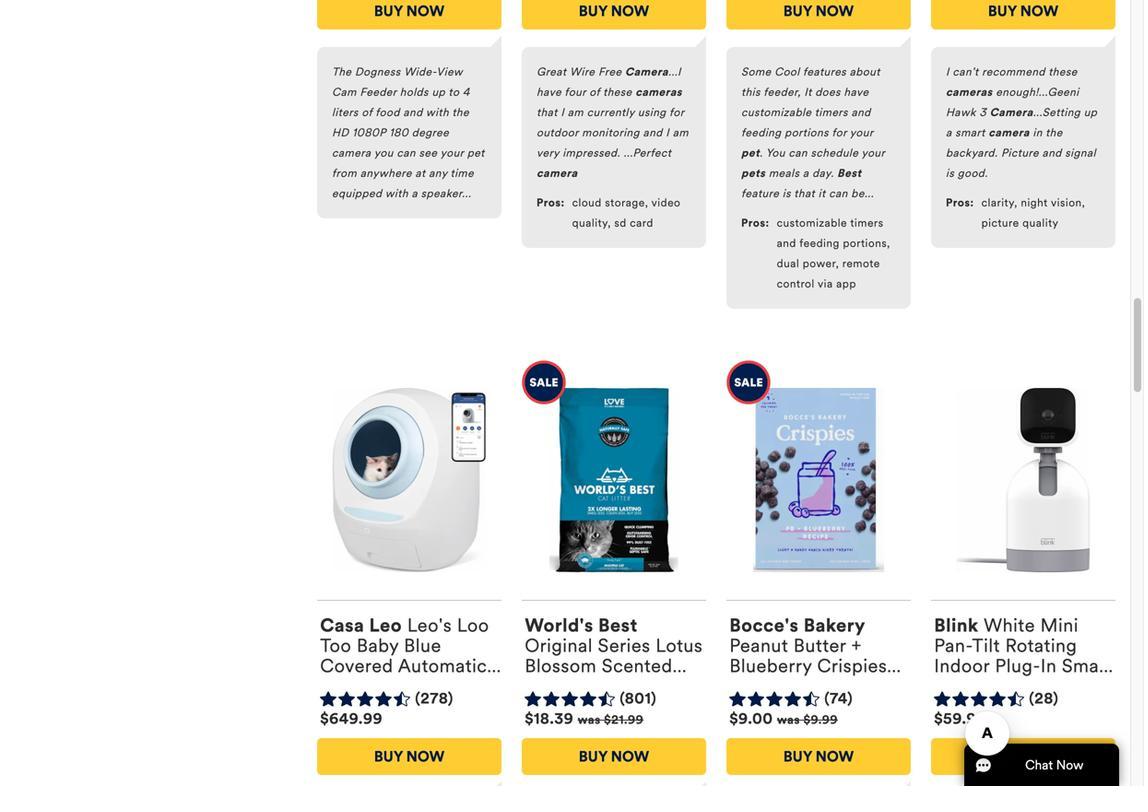Task type: vqa. For each thing, say whether or not it's contained in the screenshot.
second out from the top
no



Task type: locate. For each thing, give the bounding box(es) containing it.
0 vertical spatial camera
[[988, 126, 1030, 140]]

some
[[741, 65, 771, 79]]

$18.39
[[525, 710, 574, 728]]

2 vertical spatial camera
[[537, 167, 578, 180]]

0 vertical spatial the
[[452, 106, 469, 119]]

feeding up power,
[[799, 237, 840, 250]]

0 vertical spatial with
[[426, 106, 449, 119]]

the inside the dogness wide-view cam feeder holds up to 4 liters of food and with the hd 1080p 180 degree camera you can see your pet from anywhere at any time equipped with a speaker...
[[452, 106, 469, 119]]

feeding inside some cool features about this feeder, it does have customizable timers and feeding portions for your pet . you can schedule your pets meals a day. best feature is that it can be...
[[741, 126, 781, 140]]

1 was from the left
[[578, 713, 601, 727]]

buy
[[374, 2, 403, 20], [579, 2, 607, 20], [783, 2, 812, 20], [988, 2, 1017, 20], [374, 748, 403, 766], [579, 748, 607, 766], [783, 748, 812, 766], [988, 748, 1017, 766]]

buy for buy now link under $9.99
[[783, 748, 812, 766]]

timers
[[815, 106, 848, 119], [850, 216, 884, 230]]

with down anywhere
[[385, 187, 408, 201]]

0 vertical spatial timers
[[815, 106, 848, 119]]

0 vertical spatial feeding
[[741, 126, 781, 140]]

timers up portions,
[[850, 216, 884, 230]]

can
[[397, 146, 416, 160], [789, 146, 808, 160], [829, 187, 848, 201]]

camera
[[625, 65, 668, 79], [990, 106, 1033, 119]]

0 vertical spatial for
[[669, 106, 684, 119]]

1 vertical spatial with
[[385, 187, 408, 201]]

for up "schedule"
[[832, 126, 847, 140]]

now up features
[[815, 2, 854, 20]]

was inside $9.00 was $9.99
[[777, 713, 800, 727]]

and
[[403, 106, 423, 119], [851, 106, 871, 119], [643, 126, 663, 140], [1042, 146, 1062, 160], [777, 237, 796, 250]]

1 horizontal spatial with
[[426, 106, 449, 119]]

1 horizontal spatial timers
[[850, 216, 884, 230]]

i up outdoor
[[561, 106, 564, 119]]

0 horizontal spatial camera
[[625, 65, 668, 79]]

timers inside pros: customizable timers and feeding portions, dual power, remote control via app
[[850, 216, 884, 230]]

now down 28 reviews element on the right of the page
[[1020, 748, 1059, 766]]

customizable down feeder,
[[741, 106, 812, 119]]

1 horizontal spatial that
[[794, 187, 815, 201]]

now for buy now link over 'recommend' on the right top
[[1020, 2, 1059, 20]]

2 horizontal spatial a
[[946, 126, 952, 140]]

0 vertical spatial i
[[946, 65, 949, 79]]

1 vertical spatial is
[[782, 187, 791, 201]]

pros: for pros: cloud storage, video quality, sd card
[[537, 196, 565, 210]]

was left $21.99
[[578, 713, 601, 727]]

these up enough!...geeni at the top right of page
[[1048, 65, 1077, 79]]

and down holds
[[403, 106, 423, 119]]

camera right free in the top of the page
[[625, 65, 668, 79]]

1 vertical spatial customizable
[[777, 216, 847, 230]]

your up "time"
[[440, 146, 464, 160]]

1 vertical spatial for
[[832, 126, 847, 140]]

0 horizontal spatial a
[[412, 187, 418, 201]]

0 horizontal spatial that
[[537, 106, 558, 119]]

0 horizontal spatial cameras
[[635, 85, 682, 99]]

1 horizontal spatial a
[[803, 167, 809, 180]]

1 cameras from the left
[[635, 85, 682, 99]]

is inside in the backyard. picture and signal is good.
[[946, 167, 954, 180]]

1 horizontal spatial pros:
[[741, 216, 769, 230]]

pet up "time"
[[467, 146, 485, 160]]

features
[[803, 65, 846, 79]]

now up the wide-
[[406, 2, 445, 20]]

buy now link down $9.99
[[726, 738, 911, 775]]

best
[[837, 167, 862, 180]]

feeding up .
[[741, 126, 781, 140]]

now up 'recommend' on the right top
[[1020, 2, 1059, 20]]

for right using
[[669, 106, 684, 119]]

1 horizontal spatial the
[[1046, 126, 1063, 140]]

buy now for buy now link underneath $21.99
[[579, 748, 649, 766]]

camera up 'from'
[[332, 146, 371, 160]]

feeding inside pros: customizable timers and feeding portions, dual power, remote control via app
[[799, 237, 840, 250]]

a down at
[[412, 187, 418, 201]]

(28)
[[1029, 690, 1059, 708]]

0 horizontal spatial timers
[[815, 106, 848, 119]]

buy now down $9.99
[[783, 748, 854, 766]]

1 horizontal spatial for
[[832, 126, 847, 140]]

pet
[[467, 146, 485, 160], [741, 146, 760, 160]]

your up "schedule"
[[850, 126, 873, 140]]

0 vertical spatial up
[[432, 85, 445, 99]]

buy now for buy now link over 'recommend' on the right top
[[988, 2, 1059, 20]]

buy now up the wide-
[[374, 2, 445, 20]]

buy now
[[374, 2, 445, 20], [579, 2, 649, 20], [783, 2, 854, 20], [988, 2, 1059, 20], [374, 748, 445, 766], [579, 748, 649, 766], [783, 748, 854, 766], [988, 748, 1059, 766]]

via
[[818, 277, 833, 291]]

i can't recommend these cameras
[[946, 65, 1077, 99]]

was for $18.39
[[578, 713, 601, 727]]

have down about
[[844, 85, 869, 99]]

pet up the pets
[[741, 146, 760, 160]]

cool
[[775, 65, 800, 79]]

0 vertical spatial is
[[946, 167, 954, 180]]

i left can't
[[946, 65, 949, 79]]

buy now for buy now link under $9.99
[[783, 748, 854, 766]]

pets
[[741, 167, 765, 180]]

...i have four of these
[[537, 65, 681, 99]]

0 vertical spatial of
[[589, 85, 600, 99]]

quality,
[[572, 216, 611, 230]]

was for $9.00
[[777, 713, 800, 727]]

camera
[[988, 126, 1030, 140], [332, 146, 371, 160], [537, 167, 578, 180]]

schedule
[[811, 146, 859, 160]]

cameras down can't
[[946, 85, 993, 99]]

1 vertical spatial feeding
[[799, 237, 840, 250]]

now for buy now link underneath $21.99
[[611, 748, 649, 766]]

with up degree
[[426, 106, 449, 119]]

2 horizontal spatial camera
[[988, 126, 1030, 140]]

1 horizontal spatial camera
[[990, 106, 1033, 119]]

these up currently
[[603, 85, 632, 99]]

meals
[[769, 167, 800, 180]]

you
[[374, 146, 393, 160]]

i down using
[[666, 126, 669, 140]]

that up outdoor
[[537, 106, 558, 119]]

is
[[946, 167, 954, 180], [782, 187, 791, 201]]

camera up picture
[[988, 126, 1030, 140]]

impressed.
[[563, 146, 620, 160]]

wide-
[[404, 65, 436, 79]]

2 have from the left
[[844, 85, 869, 99]]

1 have from the left
[[537, 85, 561, 99]]

and down about
[[851, 106, 871, 119]]

1 vertical spatial that
[[794, 187, 815, 201]]

buy now down 278 reviews element
[[374, 748, 445, 766]]

2 horizontal spatial pros:
[[946, 196, 974, 210]]

buy for buy now link under 28 reviews element on the right of the page
[[988, 748, 1017, 766]]

0 horizontal spatial am
[[568, 106, 584, 119]]

0 horizontal spatial i
[[561, 106, 564, 119]]

can down 180
[[397, 146, 416, 160]]

a left day.
[[803, 167, 809, 180]]

buy now link
[[317, 0, 502, 30], [522, 0, 706, 30], [726, 0, 911, 30], [931, 0, 1115, 30], [317, 738, 502, 775], [522, 738, 706, 775], [726, 738, 911, 775], [931, 738, 1115, 775]]

1 horizontal spatial cameras
[[946, 85, 993, 99]]

4
[[463, 85, 470, 99]]

is left 'good.'
[[946, 167, 954, 180]]

2 cameras from the left
[[946, 85, 993, 99]]

pros: inside pros: clarity, night vision, picture quality
[[946, 196, 974, 210]]

buy now up features
[[783, 2, 854, 20]]

some cool features about this feeder, it does have customizable timers and feeding portions for your pet . you can schedule your pets meals a day. best feature is that it can be...
[[741, 65, 885, 201]]

1 vertical spatial am
[[673, 126, 689, 140]]

.
[[760, 146, 763, 160]]

0 vertical spatial customizable
[[741, 106, 812, 119]]

1 horizontal spatial is
[[946, 167, 954, 180]]

that left it
[[794, 187, 815, 201]]

1 vertical spatial the
[[1046, 126, 1063, 140]]

0 horizontal spatial for
[[669, 106, 684, 119]]

up inside the dogness wide-view cam feeder holds up to 4 liters of food and with the hd 1080p 180 degree camera you can see your pet from anywhere at any time equipped with a speaker...
[[432, 85, 445, 99]]

your up the 'best'
[[861, 146, 885, 160]]

and up the "dual"
[[777, 237, 796, 250]]

2 pet from the left
[[741, 146, 760, 160]]

now for buy now link under 28 reviews element on the right of the page
[[1020, 748, 1059, 766]]

0 horizontal spatial can
[[397, 146, 416, 160]]

timers inside some cool features about this feeder, it does have customizable timers and feeding portions for your pet . you can schedule your pets meals a day. best feature is that it can be...
[[815, 106, 848, 119]]

four
[[565, 85, 586, 99]]

am down four
[[568, 106, 584, 119]]

power,
[[803, 257, 839, 271]]

1 pet from the left
[[467, 146, 485, 160]]

buy now down 28 reviews element on the right of the page
[[988, 748, 1059, 766]]

camera inside the dogness wide-view cam feeder holds up to 4 liters of food and with the hd 1080p 180 degree camera you can see your pet from anywhere at any time equipped with a speaker...
[[332, 146, 371, 160]]

now down $21.99
[[611, 748, 649, 766]]

0 vertical spatial these
[[1048, 65, 1077, 79]]

buy now for buy now link on top of the wide-
[[374, 2, 445, 20]]

a inside some cool features about this feeder, it does have customizable timers and feeding portions for your pet . you can schedule your pets meals a day. best feature is that it can be...
[[803, 167, 809, 180]]

pet inside the dogness wide-view cam feeder holds up to 4 liters of food and with the hd 1080p 180 degree camera you can see your pet from anywhere at any time equipped with a speaker...
[[467, 146, 485, 160]]

camera down very
[[537, 167, 578, 180]]

1 horizontal spatial camera
[[537, 167, 578, 180]]

now
[[406, 2, 445, 20], [611, 2, 649, 20], [815, 2, 854, 20], [1020, 2, 1059, 20], [406, 748, 445, 766], [611, 748, 649, 766], [815, 748, 854, 766], [1020, 748, 1059, 766]]

buy for buy now link under 278 reviews element
[[374, 748, 403, 766]]

buy now link up the wide-
[[317, 0, 502, 30]]

is inside some cool features about this feeder, it does have customizable timers and feeding portions for your pet . you can schedule your pets meals a day. best feature is that it can be...
[[782, 187, 791, 201]]

buy now up free in the top of the page
[[579, 2, 649, 20]]

backyard.
[[946, 146, 998, 160]]

customizable inside pros: customizable timers and feeding portions, dual power, remote control via app
[[777, 216, 847, 230]]

have down great
[[537, 85, 561, 99]]

now for buy now link under $9.99
[[815, 748, 854, 766]]

very
[[537, 146, 559, 160]]

up
[[432, 85, 445, 99], [1084, 106, 1097, 119]]

2 vertical spatial a
[[412, 187, 418, 201]]

i inside i can't recommend these cameras
[[946, 65, 949, 79]]

cameras inside i can't recommend these cameras
[[946, 85, 993, 99]]

for inside cameras that i am currently using for outdoor monitoring and i am very impressed. ...perfect camera
[[669, 106, 684, 119]]

1 horizontal spatial these
[[1048, 65, 1077, 79]]

now up free in the top of the page
[[611, 2, 649, 20]]

a left the smart
[[946, 126, 952, 140]]

hd
[[332, 126, 349, 140]]

0 horizontal spatial pros:
[[537, 196, 565, 210]]

buy now for buy now link under 278 reviews element
[[374, 748, 445, 766]]

pros: for pros: customizable timers and feeding portions, dual power, remote control via app
[[741, 216, 769, 230]]

up right "...setting"
[[1084, 106, 1097, 119]]

1 vertical spatial camera
[[332, 146, 371, 160]]

1 vertical spatial of
[[362, 106, 372, 119]]

your
[[850, 126, 873, 140], [440, 146, 464, 160], [861, 146, 885, 160]]

holds
[[400, 85, 429, 99]]

can right it
[[829, 187, 848, 201]]

was inside $18.39 was $21.99
[[578, 713, 601, 727]]

pros: clarity, night vision, picture quality
[[946, 196, 1085, 230]]

2 horizontal spatial i
[[946, 65, 949, 79]]

the down 4
[[452, 106, 469, 119]]

and down in
[[1042, 146, 1062, 160]]

with
[[426, 106, 449, 119], [385, 187, 408, 201]]

cameras inside cameras that i am currently using for outdoor monitoring and i am very impressed. ...perfect camera
[[635, 85, 682, 99]]

of up 1080p
[[362, 106, 372, 119]]

have inside some cool features about this feeder, it does have customizable timers and feeding portions for your pet . you can schedule your pets meals a day. best feature is that it can be...
[[844, 85, 869, 99]]

1 vertical spatial i
[[561, 106, 564, 119]]

1 horizontal spatial have
[[844, 85, 869, 99]]

hawk
[[946, 106, 976, 119]]

0 horizontal spatial have
[[537, 85, 561, 99]]

these inside i can't recommend these cameras
[[1048, 65, 1077, 79]]

card
[[630, 216, 654, 230]]

can't
[[953, 65, 979, 79]]

pet inside some cool features about this feeder, it does have customizable timers and feeding portions for your pet . you can schedule your pets meals a day. best feature is that it can be...
[[741, 146, 760, 160]]

and inside pros: customizable timers and feeding portions, dual power, remote control via app
[[777, 237, 796, 250]]

0 horizontal spatial up
[[432, 85, 445, 99]]

0 horizontal spatial feeding
[[741, 126, 781, 140]]

am down the ...i
[[673, 126, 689, 140]]

now down 278 reviews element
[[406, 748, 445, 766]]

camera right 3 on the right top of page
[[990, 106, 1033, 119]]

cloud
[[572, 196, 602, 210]]

0 horizontal spatial these
[[603, 85, 632, 99]]

a
[[946, 126, 952, 140], [803, 167, 809, 180], [412, 187, 418, 201]]

was left $9.99
[[777, 713, 800, 727]]

customizable down it
[[777, 216, 847, 230]]

am
[[568, 106, 584, 119], [673, 126, 689, 140]]

up left to
[[432, 85, 445, 99]]

0 horizontal spatial with
[[385, 187, 408, 201]]

cameras up using
[[635, 85, 682, 99]]

$649.99
[[320, 710, 383, 728]]

1 horizontal spatial was
[[777, 713, 800, 727]]

and down using
[[643, 126, 663, 140]]

camera inside cameras that i am currently using for outdoor monitoring and i am very impressed. ...perfect camera
[[537, 167, 578, 180]]

0 horizontal spatial the
[[452, 106, 469, 119]]

pros: down feature
[[741, 216, 769, 230]]

now down $9.99
[[815, 748, 854, 766]]

0 horizontal spatial camera
[[332, 146, 371, 160]]

0 horizontal spatial is
[[782, 187, 791, 201]]

at
[[415, 167, 426, 180]]

from
[[332, 167, 357, 180]]

signal
[[1065, 146, 1096, 160]]

remote
[[842, 257, 880, 271]]

outdoor
[[537, 126, 579, 140]]

1 horizontal spatial pet
[[741, 146, 760, 160]]

pros: left cloud
[[537, 196, 565, 210]]

sd
[[614, 216, 627, 230]]

any
[[429, 167, 447, 180]]

have
[[537, 85, 561, 99], [844, 85, 869, 99]]

it
[[804, 85, 812, 99]]

0 vertical spatial that
[[537, 106, 558, 119]]

1 vertical spatial a
[[803, 167, 809, 180]]

1 vertical spatial timers
[[850, 216, 884, 230]]

74 reviews element
[[824, 690, 853, 709]]

now for buy now link above features
[[815, 2, 854, 20]]

1 horizontal spatial i
[[666, 126, 669, 140]]

0 vertical spatial camera
[[625, 65, 668, 79]]

is down meals
[[782, 187, 791, 201]]

pros: down 'good.'
[[946, 196, 974, 210]]

pros: inside pros: cloud storage, video quality, sd card
[[537, 196, 565, 210]]

0 horizontal spatial was
[[578, 713, 601, 727]]

1 horizontal spatial of
[[589, 85, 600, 99]]

the inside in the backyard. picture and signal is good.
[[1046, 126, 1063, 140]]

clarity,
[[981, 196, 1018, 210]]

can down "portions"
[[789, 146, 808, 160]]

2 was from the left
[[777, 713, 800, 727]]

feeding
[[741, 126, 781, 140], [799, 237, 840, 250]]

now for buy now link under 278 reviews element
[[406, 748, 445, 766]]

1080p
[[352, 126, 386, 140]]

801 reviews element
[[620, 690, 657, 709]]

of right four
[[589, 85, 600, 99]]

0 vertical spatial a
[[946, 126, 952, 140]]

1 vertical spatial these
[[603, 85, 632, 99]]

of inside the dogness wide-view cam feeder holds up to 4 liters of food and with the hd 1080p 180 degree camera you can see your pet from anywhere at any time equipped with a speaker...
[[362, 106, 372, 119]]

now for buy now link above free in the top of the page
[[611, 2, 649, 20]]

buy now up 'recommend' on the right top
[[988, 2, 1059, 20]]

that inside cameras that i am currently using for outdoor monitoring and i am very impressed. ...perfect camera
[[537, 106, 558, 119]]

0 horizontal spatial pet
[[467, 146, 485, 160]]

great wire free camera
[[537, 65, 668, 79]]

1 horizontal spatial feeding
[[799, 237, 840, 250]]

was
[[578, 713, 601, 727], [777, 713, 800, 727]]

can inside the dogness wide-view cam feeder holds up to 4 liters of food and with the hd 1080p 180 degree camera you can see your pet from anywhere at any time equipped with a speaker...
[[397, 146, 416, 160]]

1 vertical spatial up
[[1084, 106, 1097, 119]]

0 horizontal spatial of
[[362, 106, 372, 119]]

pros: inside pros: customizable timers and feeding portions, dual power, remote control via app
[[741, 216, 769, 230]]

the right in
[[1046, 126, 1063, 140]]

timers down does
[[815, 106, 848, 119]]

buy now down $21.99
[[579, 748, 649, 766]]

1 horizontal spatial up
[[1084, 106, 1097, 119]]

recommend
[[982, 65, 1045, 79]]



Task type: describe. For each thing, give the bounding box(es) containing it.
buy for buy now link over 'recommend' on the right top
[[988, 2, 1017, 20]]

buy now link down $21.99
[[522, 738, 706, 775]]

buy for buy now link on top of the wide-
[[374, 2, 403, 20]]

$9.99
[[803, 713, 838, 727]]

278 reviews element
[[415, 690, 453, 709]]

and inside in the backyard. picture and signal is good.
[[1042, 146, 1062, 160]]

and inside the dogness wide-view cam feeder holds up to 4 liters of food and with the hd 1080p 180 degree camera you can see your pet from anywhere at any time equipped with a speaker...
[[403, 106, 423, 119]]

for inside some cool features about this feeder, it does have customizable timers and feeding portions for your pet . you can schedule your pets meals a day. best feature is that it can be...
[[832, 126, 847, 140]]

3
[[979, 106, 987, 119]]

pros: customizable timers and feeding portions, dual power, remote control via app
[[741, 216, 890, 291]]

degree
[[412, 126, 449, 140]]

pros: for pros: clarity, night vision, picture quality
[[946, 196, 974, 210]]

...i
[[668, 65, 681, 79]]

customizable inside some cool features about this feeder, it does have customizable timers and feeding portions for your pet . you can schedule your pets meals a day. best feature is that it can be...
[[741, 106, 812, 119]]

good.
[[958, 167, 988, 180]]

the
[[332, 65, 352, 79]]

storage,
[[605, 196, 648, 210]]

(74)
[[824, 690, 853, 708]]

quality
[[1023, 216, 1059, 230]]

free
[[598, 65, 622, 79]]

see
[[419, 146, 437, 160]]

buy now link up features
[[726, 0, 911, 30]]

buy now link up free in the top of the page
[[522, 0, 706, 30]]

(278)
[[415, 690, 453, 708]]

portions,
[[843, 237, 890, 250]]

this
[[741, 85, 760, 99]]

vision,
[[1051, 196, 1085, 210]]

a inside ...setting up a smart
[[946, 126, 952, 140]]

does
[[815, 85, 841, 99]]

(801)
[[620, 690, 657, 708]]

1 horizontal spatial am
[[673, 126, 689, 140]]

be...
[[851, 187, 874, 201]]

and inside cameras that i am currently using for outdoor monitoring and i am very impressed. ...perfect camera
[[643, 126, 663, 140]]

equipped
[[332, 187, 382, 201]]

enough!...geeni hawk 3
[[946, 85, 1079, 119]]

now for buy now link on top of the wide-
[[406, 2, 445, 20]]

about
[[850, 65, 880, 79]]

to
[[448, 85, 459, 99]]

2 horizontal spatial can
[[829, 187, 848, 201]]

a inside the dogness wide-view cam feeder holds up to 4 liters of food and with the hd 1080p 180 degree camera you can see your pet from anywhere at any time equipped with a speaker...
[[412, 187, 418, 201]]

1 horizontal spatial can
[[789, 146, 808, 160]]

cam
[[332, 85, 357, 99]]

dual
[[777, 257, 799, 271]]

picture
[[1001, 146, 1039, 160]]

portions
[[785, 126, 829, 140]]

buy now for buy now link under 28 reviews element on the right of the page
[[988, 748, 1059, 766]]

picture
[[981, 216, 1019, 230]]

day.
[[812, 167, 834, 180]]

0 vertical spatial am
[[568, 106, 584, 119]]

in
[[1033, 126, 1042, 140]]

buy for buy now link above free in the top of the page
[[579, 2, 607, 20]]

great
[[537, 65, 566, 79]]

feature
[[741, 187, 779, 201]]

pros: cloud storage, video quality, sd card
[[537, 196, 681, 230]]

video
[[651, 196, 681, 210]]

buy now link down 28 reviews element on the right of the page
[[931, 738, 1115, 775]]

feeder
[[360, 85, 397, 99]]

using
[[638, 106, 666, 119]]

these inside ...i have four of these
[[603, 85, 632, 99]]

speaker...
[[421, 187, 471, 201]]

currently
[[587, 106, 635, 119]]

in the backyard. picture and signal is good.
[[946, 126, 1096, 180]]

$59.99
[[934, 710, 986, 728]]

and inside some cool features about this feeder, it does have customizable timers and feeding portions for your pet . you can schedule your pets meals a day. best feature is that it can be...
[[851, 106, 871, 119]]

buy for buy now link above features
[[783, 2, 812, 20]]

...setting
[[1033, 106, 1081, 119]]

you
[[766, 146, 785, 160]]

dogness
[[355, 65, 401, 79]]

that inside some cool features about this feeder, it does have customizable timers and feeding portions for your pet . you can schedule your pets meals a day. best feature is that it can be...
[[794, 187, 815, 201]]

$9.00
[[729, 710, 773, 728]]

buy now for buy now link above features
[[783, 2, 854, 20]]

view
[[436, 65, 463, 79]]

the dogness wide-view cam feeder holds up to 4 liters of food and with the hd 1080p 180 degree camera you can see your pet from anywhere at any time equipped with a speaker...
[[332, 65, 485, 201]]

$9.00 was $9.99
[[729, 710, 838, 728]]

enough!...geeni
[[996, 85, 1079, 99]]

wire
[[570, 65, 595, 79]]

control
[[777, 277, 815, 291]]

have inside ...i have four of these
[[537, 85, 561, 99]]

buy now link down 278 reviews element
[[317, 738, 502, 775]]

smart
[[955, 126, 985, 140]]

buy for buy now link underneath $21.99
[[579, 748, 607, 766]]

food
[[375, 106, 400, 119]]

buy now link up 'recommend' on the right top
[[931, 0, 1115, 30]]

feeder,
[[764, 85, 801, 99]]

180
[[389, 126, 409, 140]]

it
[[818, 187, 826, 201]]

liters
[[332, 106, 358, 119]]

...perfect
[[624, 146, 671, 160]]

2 vertical spatial i
[[666, 126, 669, 140]]

anywhere
[[360, 167, 412, 180]]

monitoring
[[582, 126, 640, 140]]

1 vertical spatial camera
[[990, 106, 1033, 119]]

your inside the dogness wide-view cam feeder holds up to 4 liters of food and with the hd 1080p 180 degree camera you can see your pet from anywhere at any time equipped with a speaker...
[[440, 146, 464, 160]]

time
[[450, 167, 474, 180]]

buy now for buy now link above free in the top of the page
[[579, 2, 649, 20]]

up inside ...setting up a smart
[[1084, 106, 1097, 119]]

app
[[836, 277, 856, 291]]

of inside ...i have four of these
[[589, 85, 600, 99]]

$18.39 was $21.99
[[525, 710, 644, 728]]

cameras that i am currently using for outdoor monitoring and i am very impressed. ...perfect camera
[[537, 85, 689, 180]]

...setting up a smart
[[946, 106, 1097, 140]]

28 reviews element
[[1029, 690, 1059, 709]]



